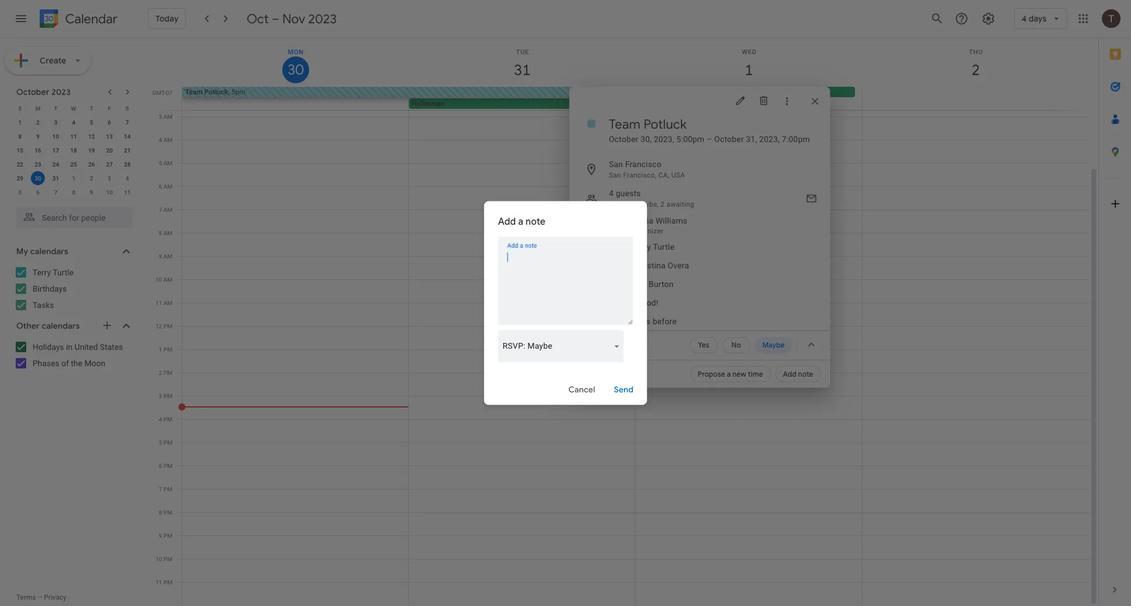 Task type: vqa. For each thing, say whether or not it's contained in the screenshot.


Task type: describe. For each thing, give the bounding box(es) containing it.
11 for 11 pm
[[156, 579, 162, 586]]

6 down f on the left top
[[108, 119, 111, 126]]

november 6 element
[[31, 185, 45, 199]]

day
[[655, 88, 666, 96]]

am for 3 am
[[164, 113, 172, 120]]

21 element
[[120, 143, 134, 157]]

in
[[66, 342, 73, 352]]

row group containing 1
[[11, 115, 136, 199]]

yes button
[[690, 337, 718, 354]]

rsvp: maybe
[[503, 341, 553, 351]]

terry inside my calendars list
[[33, 268, 51, 277]]

30, today element
[[31, 171, 45, 185]]

24 element
[[49, 157, 63, 171]]

add for add a note
[[498, 216, 516, 228]]

3 pm
[[159, 393, 172, 400]]

2 down m
[[36, 119, 40, 126]]

6 for 6 am
[[159, 183, 162, 190]]

27
[[106, 161, 113, 168]]

my calendars
[[16, 246, 68, 257]]

birthdays
[[33, 284, 67, 294]]

8 am
[[159, 230, 172, 237]]

1 left yes,
[[609, 200, 613, 209]]

gmt-07
[[153, 89, 172, 96]]

moon
[[84, 359, 105, 368]]

10 element
[[49, 129, 63, 143]]

of inside other calendars "list"
[[61, 359, 69, 368]]

11 am
[[156, 299, 172, 306]]

no
[[732, 341, 742, 350]]

,
[[228, 88, 230, 96]]

christina overa tree item
[[593, 256, 831, 275]]

1 right yes,
[[630, 200, 634, 209]]

phases of the moon
[[33, 359, 105, 368]]

francisco
[[626, 159, 662, 169]]

yummy
[[609, 298, 637, 308]]

4 for pm
[[159, 416, 162, 423]]

maybe button
[[755, 337, 793, 354]]

7 up 14 element
[[126, 119, 129, 126]]

16 element
[[31, 143, 45, 157]]

maybe inside button
[[763, 341, 785, 350]]

pm for 4 pm
[[164, 416, 172, 423]]

6 for 6 pm
[[159, 463, 162, 470]]

ca,
[[659, 171, 670, 179]]

31 element
[[49, 171, 63, 185]]

10 for 10 am
[[156, 276, 162, 283]]

team for team potluck , 5pm halloween
[[185, 88, 203, 96]]

row containing s
[[11, 101, 136, 115]]

30 for 30 minutes before
[[609, 317, 619, 326]]

pm for 11 pm
[[164, 579, 172, 586]]

burton
[[649, 279, 674, 289]]

3 up 10 element
[[54, 119, 57, 126]]

2 pm
[[159, 369, 172, 376]]

23
[[35, 161, 41, 168]]

williams for maria williams
[[633, 335, 665, 345]]

my calendars list
[[2, 263, 144, 315]]

organizer
[[633, 227, 664, 235]]

6 for november 6 element
[[36, 189, 40, 196]]

12 for 12 pm
[[156, 323, 162, 330]]

22
[[17, 161, 23, 168]]

2 horizontal spatial october
[[715, 134, 744, 144]]

am for 10 am
[[164, 276, 172, 283]]

today button
[[148, 8, 186, 29]]

row containing 29
[[11, 171, 136, 185]]

row containing team potluck
[[177, 87, 1099, 110]]

today
[[156, 13, 179, 24]]

privacy
[[44, 594, 67, 602]]

11 pm
[[156, 579, 172, 586]]

1 pm
[[159, 346, 172, 353]]

states
[[100, 342, 123, 352]]

5 pm
[[159, 439, 172, 446]]

oct
[[247, 10, 269, 27]]

row containing 1
[[11, 115, 136, 129]]

halloween button
[[409, 98, 629, 109]]

13
[[106, 133, 113, 140]]

11 for november 11 element
[[124, 189, 131, 196]]

main drawer image
[[14, 12, 28, 26]]

calendar
[[65, 11, 118, 27]]

my calendars button
[[2, 242, 144, 261]]

14 element
[[120, 129, 134, 143]]

add for add note
[[784, 370, 797, 379]]

terry turtle, maybe attending tree item
[[593, 238, 831, 256]]

20
[[106, 147, 113, 154]]

23 element
[[31, 157, 45, 171]]

christina
[[633, 261, 666, 270]]

november 7 element
[[49, 185, 63, 199]]

propose a new time button
[[691, 366, 771, 382]]

2 s from the left
[[126, 105, 129, 112]]

rsvp: maybe button
[[498, 330, 624, 363]]

first day of american indian heritage month button
[[636, 87, 856, 97]]

food!
[[640, 298, 659, 308]]

8 pm
[[159, 509, 172, 516]]

pm for 7 pm
[[164, 486, 172, 493]]

row containing 15
[[11, 143, 136, 157]]

turtle inside my calendars list
[[53, 268, 74, 277]]

november 9 element
[[85, 185, 99, 199]]

14
[[124, 133, 131, 140]]

18 element
[[67, 143, 81, 157]]

terry turtle inside tree item
[[633, 242, 675, 252]]

united
[[75, 342, 98, 352]]

7 for 7 pm
[[159, 486, 162, 493]]

yummy food!
[[609, 298, 659, 308]]

francisco,
[[624, 171, 657, 179]]

october 2023 grid
[[11, 101, 136, 199]]

propose a new time
[[698, 370, 764, 379]]

pm for 3 pm
[[164, 393, 172, 400]]

month
[[757, 88, 778, 96]]

25
[[70, 161, 77, 168]]

send button
[[606, 376, 643, 404]]

17 element
[[49, 143, 63, 157]]

3 am
[[159, 113, 172, 120]]

30 cell
[[29, 171, 47, 185]]

pm for 10 pm
[[164, 556, 172, 563]]

5 for november 5 element
[[18, 189, 22, 196]]

4 up 11 "element"
[[72, 119, 75, 126]]

pm for 12 pm
[[164, 323, 172, 330]]

time
[[749, 370, 764, 379]]

1 down 25 element
[[72, 175, 75, 182]]

2 san from the top
[[609, 171, 622, 179]]

1 2023, from the left
[[654, 134, 675, 144]]

oct – nov 2023
[[247, 10, 337, 27]]

– for privacy
[[38, 594, 42, 602]]

12 element
[[85, 129, 99, 143]]

halloween
[[412, 100, 445, 108]]

row containing 22
[[11, 157, 136, 171]]

november 8 element
[[67, 185, 81, 199]]

add note
[[784, 370, 814, 379]]

30 minutes before
[[609, 317, 677, 326]]

28
[[124, 161, 131, 168]]

07
[[166, 89, 172, 96]]

maria for maria williams organizer
[[633, 216, 654, 225]]

15 element
[[13, 143, 27, 157]]

maria for maria williams
[[609, 335, 631, 345]]

usa
[[672, 171, 686, 179]]

calendar element
[[37, 7, 118, 33]]

27 element
[[102, 157, 116, 171]]

send
[[615, 385, 634, 395]]

2 inside 4 guests 1 yes, 1 maybe, 2 awaiting
[[661, 200, 665, 209]]

– for nov
[[272, 10, 280, 27]]

of inside button
[[668, 88, 674, 96]]

7 for 7 am
[[159, 206, 162, 213]]

7 am
[[159, 206, 172, 213]]

yes,
[[615, 200, 628, 209]]

1 t from the left
[[54, 105, 58, 112]]

november 3 element
[[102, 171, 116, 185]]

am for 9 am
[[164, 253, 172, 260]]

indian
[[708, 88, 727, 96]]

10 pm
[[156, 556, 172, 563]]

new
[[733, 370, 747, 379]]

5 up 12 element
[[90, 119, 93, 126]]

2 down 26 element
[[90, 175, 93, 182]]

guests tree
[[565, 213, 831, 294]]

potluck for team potluck october 30, 2023, 5:00pm – october 31, 2023, 7:00pm
[[644, 116, 687, 132]]

am for 11 am
[[164, 299, 172, 306]]

w
[[71, 105, 76, 112]]

11 for 11 "element"
[[70, 133, 77, 140]]

holidays
[[33, 342, 64, 352]]

add a note
[[498, 216, 546, 228]]

3 for 3 pm
[[159, 393, 162, 400]]

29
[[17, 175, 23, 182]]

RSVP: Maybe text field
[[503, 336, 553, 357]]

pm for 9 pm
[[164, 532, 172, 539]]

note inside dialog
[[526, 216, 546, 228]]

15
[[17, 147, 23, 154]]

19
[[88, 147, 95, 154]]

4 for am
[[159, 136, 162, 143]]

0 horizontal spatial 2023
[[52, 87, 71, 97]]

4 pm
[[159, 416, 172, 423]]

25 element
[[67, 157, 81, 171]]

30,
[[641, 134, 652, 144]]



Task type: locate. For each thing, give the bounding box(es) containing it.
1 vertical spatial add
[[784, 370, 797, 379]]

4 left guests
[[609, 188, 614, 198]]

potluck inside team potluck , 5pm halloween
[[205, 88, 228, 96]]

9 up 16 element
[[36, 133, 40, 140]]

add inside add note button
[[784, 370, 797, 379]]

remove from this calendar image
[[759, 95, 770, 107]]

team down first
[[609, 116, 641, 132]]

24
[[52, 161, 59, 168]]

9
[[36, 133, 40, 140], [90, 189, 93, 196], [159, 253, 162, 260], [159, 532, 162, 539]]

rsvp:
[[503, 341, 526, 351]]

– right oct
[[272, 10, 280, 27]]

5pm
[[232, 88, 246, 96]]

10 for november 10 "element" on the left of page
[[106, 189, 113, 196]]

8
[[18, 133, 22, 140], [72, 189, 75, 196], [159, 230, 162, 237], [159, 509, 162, 516]]

11 pm from the top
[[164, 556, 172, 563]]

am down 8 am
[[164, 253, 172, 260]]

9 up 10 am
[[159, 253, 162, 260]]

30 down 23
[[35, 175, 41, 182]]

calendar heading
[[63, 11, 118, 27]]

0 vertical spatial san
[[609, 159, 624, 169]]

1 horizontal spatial turtle
[[653, 242, 675, 252]]

6 down 5 pm
[[159, 463, 162, 470]]

0 horizontal spatial of
[[61, 359, 69, 368]]

17
[[52, 147, 59, 154]]

18
[[70, 147, 77, 154]]

2 vertical spatial –
[[38, 594, 42, 602]]

a
[[519, 216, 524, 228], [727, 370, 731, 379]]

maybe
[[763, 341, 785, 350], [528, 341, 553, 351]]

0 vertical spatial note
[[526, 216, 546, 228]]

other
[[16, 321, 40, 331]]

heritage
[[729, 88, 756, 96]]

1 up 15 element
[[18, 119, 22, 126]]

5 down 4 am
[[159, 160, 162, 167]]

maria down minutes
[[609, 335, 631, 345]]

calendars for other calendars
[[42, 321, 80, 331]]

row containing 5
[[11, 185, 136, 199]]

1
[[18, 119, 22, 126], [72, 175, 75, 182], [609, 200, 613, 209], [630, 200, 634, 209], [159, 346, 162, 353]]

add inside add a note dialog
[[498, 216, 516, 228]]

10 down november 3 element at left
[[106, 189, 113, 196]]

1 horizontal spatial –
[[272, 10, 280, 27]]

maybe inside text field
[[528, 341, 553, 351]]

holidays in united states
[[33, 342, 123, 352]]

5 down 29 element
[[18, 189, 22, 196]]

5 pm from the top
[[164, 416, 172, 423]]

team right 07
[[185, 88, 203, 96]]

11 down november 4 element
[[124, 189, 131, 196]]

30 inside 'cell'
[[35, 175, 41, 182]]

0 vertical spatial terry turtle
[[633, 242, 675, 252]]

terms – privacy
[[16, 594, 67, 602]]

0 vertical spatial a
[[519, 216, 524, 228]]

0 vertical spatial terry
[[633, 242, 652, 252]]

29 element
[[13, 171, 27, 185]]

1 horizontal spatial t
[[90, 105, 93, 112]]

pm for 2 pm
[[164, 369, 172, 376]]

potluck up 30,
[[644, 116, 687, 132]]

am up 4 am
[[164, 113, 172, 120]]

1 horizontal spatial add
[[784, 370, 797, 379]]

30
[[35, 175, 41, 182], [609, 317, 619, 326]]

am for 7 am
[[164, 206, 172, 213]]

12 pm from the top
[[164, 579, 172, 586]]

10 inside "element"
[[106, 189, 113, 196]]

terry
[[633, 242, 652, 252], [33, 268, 51, 277]]

calendars right my
[[30, 246, 68, 257]]

williams down 'awaiting'
[[656, 216, 688, 225]]

november 2 element
[[85, 171, 99, 185]]

terry turtle down organizer
[[633, 242, 675, 252]]

s right f on the left top
[[126, 105, 129, 112]]

other calendars button
[[2, 317, 144, 336]]

4 am from the top
[[164, 183, 172, 190]]

0 vertical spatial calendars
[[30, 246, 68, 257]]

1 vertical spatial turtle
[[53, 268, 74, 277]]

9 for 9 pm
[[159, 532, 162, 539]]

overa
[[668, 261, 690, 270]]

potluck left "5pm"
[[205, 88, 228, 96]]

am up 12 pm
[[164, 299, 172, 306]]

potluck inside team potluck october 30, 2023, 5:00pm – october 31, 2023, 7:00pm
[[644, 116, 687, 132]]

tab list
[[1100, 38, 1132, 574]]

san left francisco on the right
[[609, 159, 624, 169]]

10 up 11 pm
[[156, 556, 162, 563]]

williams inside maria williams organizer
[[656, 216, 688, 225]]

10 pm from the top
[[164, 532, 172, 539]]

2023
[[308, 10, 337, 27], [52, 87, 71, 97]]

1 horizontal spatial s
[[126, 105, 129, 112]]

8 up 9 pm
[[159, 509, 162, 516]]

november 11 element
[[120, 185, 134, 199]]

1 s from the left
[[18, 105, 22, 112]]

1 horizontal spatial october
[[609, 134, 639, 144]]

am for 6 am
[[164, 183, 172, 190]]

8 am from the top
[[164, 276, 172, 283]]

williams
[[656, 216, 688, 225], [633, 335, 665, 345]]

1 horizontal spatial terry
[[633, 242, 652, 252]]

2023 right nov
[[308, 10, 337, 27]]

12 pm
[[156, 323, 172, 330]]

1 vertical spatial maria
[[609, 335, 631, 345]]

8 down november 1 element
[[72, 189, 75, 196]]

grid
[[149, 38, 1099, 606]]

28 element
[[120, 157, 134, 171]]

0 horizontal spatial maybe
[[528, 341, 553, 351]]

november 4 element
[[120, 171, 134, 185]]

tim
[[633, 279, 647, 289]]

2 t from the left
[[90, 105, 93, 112]]

pm up 8 pm
[[164, 486, 172, 493]]

16
[[35, 147, 41, 154]]

0 horizontal spatial terry turtle
[[33, 268, 74, 277]]

0 vertical spatial add
[[498, 216, 516, 228]]

1 horizontal spatial 30
[[609, 317, 619, 326]]

1 vertical spatial williams
[[633, 335, 665, 345]]

4 inside 4 guests 1 yes, 1 maybe, 2 awaiting
[[609, 188, 614, 198]]

a for propose
[[727, 370, 731, 379]]

1 horizontal spatial potluck
[[644, 116, 687, 132]]

am for 4 am
[[164, 136, 172, 143]]

1 down 12 pm
[[159, 346, 162, 353]]

10 for 10 element
[[52, 133, 59, 140]]

4 down 28 element
[[126, 175, 129, 182]]

1 horizontal spatial team
[[609, 116, 641, 132]]

20 element
[[102, 143, 116, 157]]

1 am from the top
[[164, 113, 172, 120]]

12 down 11 am
[[156, 323, 162, 330]]

tim burton tree item
[[593, 275, 831, 294]]

of right day
[[668, 88, 674, 96]]

october left 31,
[[715, 134, 744, 144]]

am down '9 am'
[[164, 276, 172, 283]]

6 pm from the top
[[164, 439, 172, 446]]

4 for guests
[[609, 188, 614, 198]]

add note button
[[776, 366, 821, 382]]

– right 5:00pm
[[707, 134, 713, 144]]

cell
[[182, 47, 409, 606], [409, 47, 636, 606], [636, 47, 863, 606], [863, 47, 1090, 606], [863, 87, 1089, 110]]

minutes
[[621, 317, 651, 326]]

cancel
[[569, 385, 596, 395]]

31,
[[747, 134, 758, 144]]

0 vertical spatial 12
[[88, 133, 95, 140]]

0 vertical spatial maria
[[633, 216, 654, 225]]

7:00pm
[[782, 134, 811, 144]]

pm up 1 pm
[[164, 323, 172, 330]]

11 up 18
[[70, 133, 77, 140]]

terry turtle up birthdays
[[33, 268, 74, 277]]

8 pm from the top
[[164, 486, 172, 493]]

grid containing team potluck
[[149, 38, 1099, 606]]

5 for 5 am
[[159, 160, 162, 167]]

terry inside tree item
[[633, 242, 652, 252]]

0 vertical spatial of
[[668, 88, 674, 96]]

october 2023
[[16, 87, 71, 97]]

pm up 4 pm
[[164, 393, 172, 400]]

potluck
[[205, 88, 228, 96], [644, 116, 687, 132]]

3 for 3 am
[[159, 113, 162, 120]]

team potluck , 5pm halloween
[[185, 88, 445, 108]]

gmt-
[[153, 89, 166, 96]]

12 inside row
[[88, 133, 95, 140]]

21
[[124, 147, 131, 154]]

1 horizontal spatial of
[[668, 88, 674, 96]]

maybe up the time
[[763, 341, 785, 350]]

terms link
[[16, 594, 36, 602]]

pm for 6 pm
[[164, 463, 172, 470]]

american
[[676, 88, 706, 96]]

0 horizontal spatial 2023,
[[654, 134, 675, 144]]

pm down 1 pm
[[164, 369, 172, 376]]

8 up 15 element
[[18, 133, 22, 140]]

am down 5 am
[[164, 183, 172, 190]]

a inside button
[[727, 370, 731, 379]]

team for team potluck october 30, 2023, 5:00pm – october 31, 2023, 7:00pm
[[609, 116, 641, 132]]

0 horizontal spatial s
[[18, 105, 22, 112]]

am for 5 am
[[164, 160, 172, 167]]

0 vertical spatial 30
[[35, 175, 41, 182]]

2 horizontal spatial –
[[707, 134, 713, 144]]

22 element
[[13, 157, 27, 171]]

7 pm from the top
[[164, 463, 172, 470]]

pm down 10 pm
[[164, 579, 172, 586]]

4 guests 1 yes, 1 maybe, 2 awaiting
[[609, 188, 695, 209]]

0 horizontal spatial a
[[519, 216, 524, 228]]

– right terms link
[[38, 594, 42, 602]]

am down '7 am'
[[164, 230, 172, 237]]

tasks
[[33, 300, 54, 310]]

maria up organizer
[[633, 216, 654, 225]]

1 vertical spatial terry turtle
[[33, 268, 74, 277]]

6 down 5 am
[[159, 183, 162, 190]]

team
[[185, 88, 203, 96], [609, 116, 641, 132]]

hide additional actions image
[[806, 339, 818, 351]]

10 am
[[156, 276, 172, 283]]

maria williams organizer
[[633, 216, 688, 235]]

add a note dialog
[[484, 201, 648, 405]]

9 for 9 am
[[159, 253, 162, 260]]

19 element
[[85, 143, 99, 157]]

0 horizontal spatial –
[[38, 594, 42, 602]]

privacy link
[[44, 594, 67, 602]]

4 up 5 pm
[[159, 416, 162, 423]]

1 horizontal spatial terry turtle
[[633, 242, 675, 252]]

first day of american indian heritage month
[[639, 88, 778, 96]]

terms
[[16, 594, 36, 602]]

team inside team potluck october 30, 2023, 5:00pm – october 31, 2023, 7:00pm
[[609, 116, 641, 132]]

pm down 4 pm
[[164, 439, 172, 446]]

3 for november 3 element at left
[[108, 175, 111, 182]]

0 vertical spatial turtle
[[653, 242, 675, 252]]

2023 up 10 element
[[52, 87, 71, 97]]

2
[[36, 119, 40, 126], [90, 175, 93, 182], [661, 200, 665, 209], [159, 369, 162, 376]]

7 for "november 7" element
[[54, 189, 57, 196]]

10
[[52, 133, 59, 140], [106, 189, 113, 196], [156, 276, 162, 283], [156, 556, 162, 563]]

2 inside grid
[[159, 369, 162, 376]]

1 vertical spatial of
[[61, 359, 69, 368]]

10 up 17
[[52, 133, 59, 140]]

guests
[[616, 188, 641, 198]]

None text field
[[498, 250, 634, 320]]

t left f on the left top
[[90, 105, 93, 112]]

3 pm from the top
[[164, 369, 172, 376]]

6 am
[[159, 183, 172, 190]]

2 up the 3 pm
[[159, 369, 162, 376]]

turtle up christina overa
[[653, 242, 675, 252]]

pm down 5 pm
[[164, 463, 172, 470]]

1 vertical spatial 2023
[[52, 87, 71, 97]]

pm up 5 pm
[[164, 416, 172, 423]]

november 10 element
[[102, 185, 116, 199]]

6 am from the top
[[164, 230, 172, 237]]

12 for 12
[[88, 133, 95, 140]]

pm for 8 pm
[[164, 509, 172, 516]]

calendars inside dropdown button
[[30, 246, 68, 257]]

–
[[272, 10, 280, 27], [707, 134, 713, 144], [38, 594, 42, 602]]

0 horizontal spatial note
[[526, 216, 546, 228]]

november 1 element
[[67, 171, 81, 185]]

9 for november 9 element
[[90, 189, 93, 196]]

am down 6 am
[[164, 206, 172, 213]]

note inside button
[[799, 370, 814, 379]]

maria williams, attending, organizer tree item
[[593, 213, 831, 238]]

row containing 8
[[11, 129, 136, 143]]

0 vertical spatial 2023
[[308, 10, 337, 27]]

0 horizontal spatial t
[[54, 105, 58, 112]]

t left the w
[[54, 105, 58, 112]]

calendars for my calendars
[[30, 246, 68, 257]]

3 up 4 am
[[159, 113, 162, 120]]

team inside team potluck , 5pm halloween
[[185, 88, 203, 96]]

11 down 10 am
[[156, 299, 162, 306]]

1 vertical spatial terry
[[33, 268, 51, 277]]

1 vertical spatial a
[[727, 370, 731, 379]]

7 up 8 pm
[[159, 486, 162, 493]]

8 down '7 am'
[[159, 230, 162, 237]]

8 for 8 pm
[[159, 509, 162, 516]]

maybe right rsvp:
[[528, 341, 553, 351]]

1 vertical spatial team
[[609, 116, 641, 132]]

7 am from the top
[[164, 253, 172, 260]]

potluck for team potluck , 5pm halloween
[[205, 88, 228, 96]]

october up m
[[16, 87, 49, 97]]

3 up november 10 "element" on the left of page
[[108, 175, 111, 182]]

0 horizontal spatial add
[[498, 216, 516, 228]]

1 vertical spatial 30
[[609, 317, 619, 326]]

0 horizontal spatial turtle
[[53, 268, 74, 277]]

0 horizontal spatial team
[[185, 88, 203, 96]]

9 up 10 pm
[[159, 532, 162, 539]]

3 am from the top
[[164, 160, 172, 167]]

11 for 11 am
[[156, 299, 162, 306]]

2 am from the top
[[164, 136, 172, 143]]

0 vertical spatial williams
[[656, 216, 688, 225]]

5:00pm
[[677, 134, 705, 144]]

calendars up in
[[42, 321, 80, 331]]

0 vertical spatial –
[[272, 10, 280, 27]]

26 element
[[85, 157, 99, 171]]

6 pm
[[159, 463, 172, 470]]

12 inside grid
[[156, 323, 162, 330]]

0 horizontal spatial 12
[[88, 133, 95, 140]]

9 pm
[[159, 532, 172, 539]]

propose
[[698, 370, 726, 379]]

yes
[[699, 341, 710, 350]]

1 pm from the top
[[164, 323, 172, 330]]

awaiting
[[667, 200, 695, 209]]

11 element
[[67, 129, 81, 143]]

0 horizontal spatial 30
[[35, 175, 41, 182]]

30 for 30
[[35, 175, 41, 182]]

row group
[[11, 115, 136, 199]]

1 horizontal spatial 12
[[156, 323, 162, 330]]

30 down the yummy
[[609, 317, 619, 326]]

s left m
[[18, 105, 22, 112]]

pm up 9 pm
[[164, 509, 172, 516]]

1 horizontal spatial maria
[[633, 216, 654, 225]]

5 am
[[159, 160, 172, 167]]

26
[[88, 161, 95, 168]]

8 for 8 am
[[159, 230, 162, 237]]

2 pm from the top
[[164, 346, 172, 353]]

1 inside grid
[[159, 346, 162, 353]]

terry up birthdays
[[33, 268, 51, 277]]

row
[[177, 47, 1090, 606], [177, 87, 1099, 110], [11, 101, 136, 115], [11, 115, 136, 129], [11, 129, 136, 143], [11, 143, 136, 157], [11, 157, 136, 171], [11, 171, 136, 185], [11, 185, 136, 199]]

m
[[35, 105, 40, 112]]

9 pm from the top
[[164, 509, 172, 516]]

0 vertical spatial team
[[185, 88, 203, 96]]

1 vertical spatial potluck
[[644, 116, 687, 132]]

None search field
[[0, 203, 144, 228]]

october left 30,
[[609, 134, 639, 144]]

6
[[108, 119, 111, 126], [159, 183, 162, 190], [36, 189, 40, 196], [159, 463, 162, 470]]

2 2023, from the left
[[760, 134, 780, 144]]

1 san from the top
[[609, 159, 624, 169]]

maybe,
[[636, 200, 659, 209]]

3 inside november 3 element
[[108, 175, 111, 182]]

williams down 30 minutes before
[[633, 335, 665, 345]]

pm for 1 pm
[[164, 346, 172, 353]]

9 am from the top
[[164, 299, 172, 306]]

2 right maybe,
[[661, 200, 665, 209]]

1 horizontal spatial 2023
[[308, 10, 337, 27]]

9 down november 2 element
[[90, 189, 93, 196]]

first
[[639, 88, 653, 96]]

11 inside "element"
[[70, 133, 77, 140]]

5 for 5 pm
[[159, 439, 162, 446]]

pm down 8 pm
[[164, 532, 172, 539]]

terry turtle inside my calendars list
[[33, 268, 74, 277]]

5 down 4 pm
[[159, 439, 162, 446]]

pm for 5 pm
[[164, 439, 172, 446]]

turtle up birthdays
[[53, 268, 74, 277]]

1 horizontal spatial 2023,
[[760, 134, 780, 144]]

williams for maria williams organizer
[[656, 216, 688, 225]]

5 am from the top
[[164, 206, 172, 213]]

1 horizontal spatial a
[[727, 370, 731, 379]]

1 vertical spatial calendars
[[42, 321, 80, 331]]

the
[[71, 359, 82, 368]]

7 down 31 element
[[54, 189, 57, 196]]

1 horizontal spatial note
[[799, 370, 814, 379]]

before
[[653, 317, 677, 326]]

am for 8 am
[[164, 230, 172, 237]]

8 for november 8 element
[[72, 189, 75, 196]]

team potluck heading
[[609, 116, 687, 132]]

0 horizontal spatial potluck
[[205, 88, 228, 96]]

a for add
[[519, 216, 524, 228]]

3 up 4 pm
[[159, 393, 162, 400]]

10 for 10 pm
[[156, 556, 162, 563]]

0 horizontal spatial terry
[[33, 268, 51, 277]]

pm up 2 pm
[[164, 346, 172, 353]]

other calendars list
[[2, 338, 144, 373]]

6 down 30, today element
[[36, 189, 40, 196]]

7 up 8 am
[[159, 206, 162, 213]]

5 inside november 5 element
[[18, 189, 22, 196]]

terry down organizer
[[633, 242, 652, 252]]

turtle inside tree item
[[653, 242, 675, 252]]

10 up 11 am
[[156, 276, 162, 283]]

maria inside maria williams organizer
[[633, 216, 654, 225]]

13 element
[[102, 129, 116, 143]]

4 pm from the top
[[164, 393, 172, 400]]

4 am
[[159, 136, 172, 143]]

0 horizontal spatial maria
[[609, 335, 631, 345]]

12 up 19
[[88, 133, 95, 140]]

31
[[52, 175, 59, 182]]

san up guests
[[609, 171, 622, 179]]

november 5 element
[[13, 185, 27, 199]]

– inside team potluck october 30, 2023, 5:00pm – october 31, 2023, 7:00pm
[[707, 134, 713, 144]]

0 vertical spatial potluck
[[205, 88, 228, 96]]

0 horizontal spatial october
[[16, 87, 49, 97]]

1 vertical spatial san
[[609, 171, 622, 179]]

nov
[[283, 10, 306, 27]]

calendars inside dropdown button
[[42, 321, 80, 331]]

1 vertical spatial note
[[799, 370, 814, 379]]

1 vertical spatial –
[[707, 134, 713, 144]]

1 vertical spatial 12
[[156, 323, 162, 330]]

1 horizontal spatial maybe
[[763, 341, 785, 350]]

4 up 5 am
[[159, 136, 162, 143]]

pm down 9 pm
[[164, 556, 172, 563]]

a inside dialog
[[519, 216, 524, 228]]

tim burton
[[633, 279, 674, 289]]

f
[[108, 105, 111, 112]]



